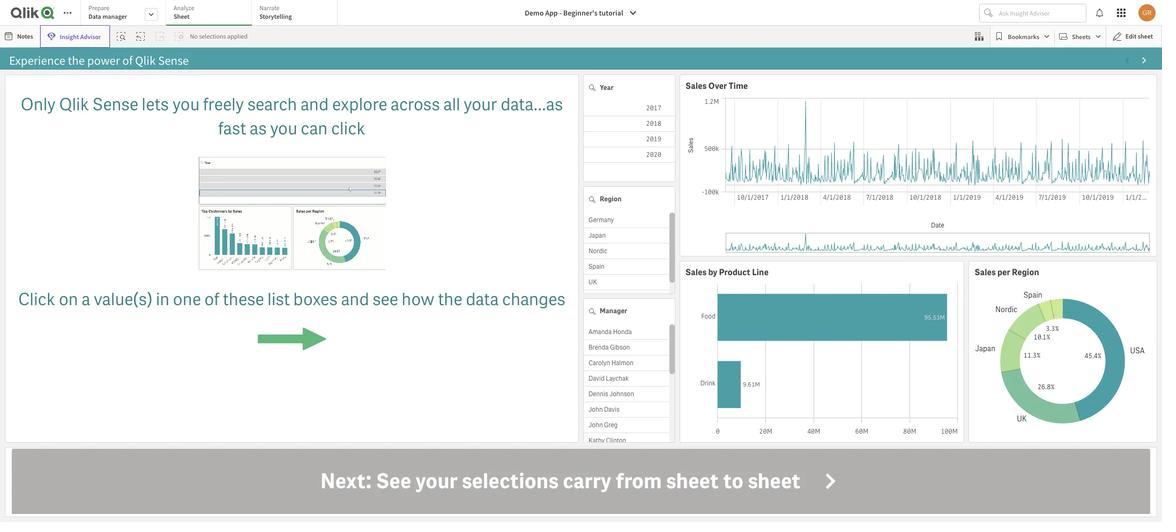 Task type: describe. For each thing, give the bounding box(es) containing it.
prepare
[[88, 4, 110, 12]]

kathy
[[589, 437, 605, 445]]

smart search image
[[117, 32, 126, 41]]

sales over time application
[[680, 75, 1158, 257]]

data
[[466, 288, 499, 311]]

and inside only qlik sense lets you freely search and explore across all your data...as fast as you can click
[[301, 93, 329, 116]]

sales per region
[[975, 267, 1040, 278]]

advisor
[[80, 32, 101, 40]]

uk
[[589, 278, 597, 287]]

lets
[[142, 93, 169, 116]]

0 horizontal spatial sheet
[[666, 468, 719, 496]]

brenda
[[589, 343, 609, 352]]

insight
[[60, 32, 79, 40]]

per
[[998, 267, 1011, 278]]

line
[[753, 267, 769, 278]]

kathy clinton
[[589, 437, 627, 445]]

brenda gibson
[[589, 343, 630, 352]]

0 vertical spatial you
[[172, 93, 200, 116]]

2019
[[646, 135, 662, 144]]

narrate storytelling
[[260, 4, 292, 20]]

demo
[[525, 8, 544, 18]]

region inside application
[[1013, 267, 1040, 278]]

john greg
[[589, 421, 618, 430]]

laychak
[[606, 375, 629, 383]]

product
[[719, 267, 751, 278]]

amanda honda optional. 1 of 19 row
[[584, 325, 670, 340]]

these
[[223, 288, 264, 311]]

freely
[[203, 93, 244, 116]]

1 horizontal spatial sheet
[[748, 468, 801, 496]]

in
[[156, 288, 170, 311]]

sales for sales per region
[[975, 267, 996, 278]]

notes
[[17, 32, 33, 40]]

insight advisor
[[60, 32, 101, 40]]

over
[[709, 80, 727, 92]]

uk optional. 5 of 7 row
[[584, 275, 670, 291]]

-
[[560, 8, 562, 18]]

carolyn
[[589, 359, 610, 368]]

david laychak optional. 4 of 19 row
[[584, 371, 670, 387]]

sense
[[93, 93, 138, 116]]

2018 optional. 2 of 5 row
[[584, 116, 675, 132]]

bookmarks
[[1008, 32, 1040, 40]]

john for john greg
[[589, 421, 603, 430]]

to
[[723, 468, 744, 496]]

1 horizontal spatial you
[[270, 117, 297, 140]]

search
[[247, 93, 297, 116]]

edit sheet
[[1126, 32, 1154, 40]]

next: see your selections carry from sheet to sheet button
[[12, 449, 1151, 515]]

no
[[190, 32, 198, 40]]

value(s)
[[94, 288, 152, 311]]

changes
[[502, 288, 566, 311]]

manager
[[600, 307, 628, 316]]

nordic
[[589, 247, 608, 256]]

selections inside button
[[462, 468, 559, 496]]

japan
[[589, 232, 606, 240]]

boxes
[[294, 288, 338, 311]]

data...as
[[501, 93, 563, 116]]

from
[[616, 468, 662, 496]]

time
[[729, 80, 748, 92]]

see
[[373, 288, 398, 311]]

selections tool image
[[976, 32, 984, 41]]

davis
[[604, 406, 620, 414]]

sheet
[[174, 12, 190, 20]]

tab list containing prepare
[[80, 0, 342, 27]]

beginner's
[[564, 8, 598, 18]]

prepare data manager
[[88, 4, 127, 20]]

carolyn halmon optional. 3 of 19 row
[[584, 356, 670, 371]]

a
[[82, 288, 90, 311]]

bookmarks button
[[993, 28, 1053, 45]]

tutorial
[[599, 8, 624, 18]]

sales by product line application
[[680, 261, 965, 443]]

carolyn halmon
[[589, 359, 634, 368]]

all
[[444, 93, 460, 116]]

see
[[376, 468, 412, 496]]

sales for sales over time
[[686, 80, 707, 92]]

next sheet: product details image
[[1141, 56, 1149, 65]]

greg
[[604, 421, 618, 430]]

sheets button
[[1058, 28, 1104, 45]]

app
[[545, 8, 558, 18]]

dennis
[[589, 390, 608, 399]]

john for john davis
[[589, 406, 603, 414]]



Task type: vqa. For each thing, say whether or not it's contained in the screenshot.
notes button
yes



Task type: locate. For each thing, give the bounding box(es) containing it.
sales over time
[[686, 80, 748, 92]]

list
[[268, 288, 290, 311]]

next: see your selections carry from sheet to sheet application
[[0, 0, 1163, 523], [5, 448, 1158, 518]]

john davis
[[589, 406, 620, 414]]

0 vertical spatial region
[[600, 195, 622, 204]]

2017
[[646, 104, 662, 113]]

one
[[173, 288, 201, 311]]

john greg optional. 7 of 19 row
[[584, 418, 670, 434]]

and left see
[[341, 288, 369, 311]]

sheet right edit
[[1138, 32, 1154, 40]]

1 vertical spatial your
[[416, 468, 458, 496]]

analyze
[[174, 4, 194, 12]]

your
[[464, 93, 497, 116], [416, 468, 458, 496]]

sales inside application
[[686, 80, 707, 92]]

gibson
[[610, 343, 630, 352]]

usa optional. 6 of 7 row
[[584, 291, 670, 306]]

click on a value(s) in one of these list boxes and see how the data changes
[[18, 288, 566, 311]]

your inside next: see your selections carry from sheet to sheet button
[[416, 468, 458, 496]]

manager
[[103, 12, 127, 20]]

honda
[[613, 328, 632, 337]]

sheets
[[1073, 32, 1091, 40]]

1 horizontal spatial your
[[464, 93, 497, 116]]

no selections applied
[[190, 32, 248, 40]]

1 horizontal spatial and
[[341, 288, 369, 311]]

1 vertical spatial region
[[1013, 267, 1040, 278]]

narrate
[[260, 4, 280, 12]]

1 john from the top
[[589, 406, 603, 414]]

johnson
[[610, 390, 634, 399]]

sales left over
[[686, 80, 707, 92]]

2018
[[646, 120, 662, 128]]

john inside row
[[589, 406, 603, 414]]

amanda honda
[[589, 328, 632, 337]]

edit
[[1126, 32, 1137, 40]]

john
[[589, 406, 603, 414], [589, 421, 603, 430]]

Ask Insight Advisor text field
[[997, 4, 1086, 21]]

germany
[[589, 216, 614, 225]]

carry
[[563, 468, 612, 496]]

analyze sheet
[[174, 4, 194, 20]]

edit sheet button
[[1106, 25, 1163, 48]]

your right see
[[416, 468, 458, 496]]

how
[[402, 288, 435, 311]]

tab list
[[80, 0, 342, 27]]

click
[[331, 117, 366, 140]]

on
[[59, 288, 78, 311]]

0 vertical spatial john
[[589, 406, 603, 414]]

sales left per
[[975, 267, 996, 278]]

region
[[600, 195, 622, 204], [1013, 267, 1040, 278]]

sales
[[686, 80, 707, 92], [686, 267, 707, 278], [975, 267, 996, 278]]

you right the as
[[270, 117, 297, 140]]

qlik
[[59, 93, 89, 116]]

fast
[[218, 117, 246, 140]]

you right lets
[[172, 93, 200, 116]]

1 vertical spatial john
[[589, 421, 603, 430]]

john down dennis
[[589, 406, 603, 414]]

0 vertical spatial and
[[301, 93, 329, 116]]

across
[[391, 93, 440, 116]]

you
[[172, 93, 200, 116], [270, 117, 297, 140]]

2 john from the top
[[589, 421, 603, 430]]

can
[[301, 117, 328, 140]]

sheet left to
[[666, 468, 719, 496]]

region right per
[[1013, 267, 1040, 278]]

sheet inside edit sheet button
[[1138, 32, 1154, 40]]

john davis optional. 6 of 19 row
[[584, 402, 670, 418]]

your inside only qlik sense lets you freely search and explore across all your data...as fast as you can click
[[464, 93, 497, 116]]

insight advisor button
[[40, 25, 110, 48]]

2019 optional. 3 of 5 row
[[584, 132, 675, 147]]

and up can
[[301, 93, 329, 116]]

0 vertical spatial selections
[[199, 32, 226, 40]]

japan optional. 2 of 7 row
[[584, 228, 670, 244]]

next:
[[321, 468, 372, 496]]

1 vertical spatial selections
[[462, 468, 559, 496]]

usa image
[[584, 291, 657, 306]]

click
[[18, 288, 55, 311]]

david laychak
[[589, 375, 629, 383]]

explore
[[332, 93, 387, 116]]

sales per region application
[[969, 261, 1158, 443]]

1 horizontal spatial region
[[1013, 267, 1040, 278]]

0 horizontal spatial selections
[[199, 32, 226, 40]]

next: see your selections carry from sheet to sheet
[[321, 468, 801, 496]]

sales left by
[[686, 267, 707, 278]]

2 horizontal spatial sheet
[[1138, 32, 1154, 40]]

clinton
[[606, 437, 627, 445]]

nordic optional. 3 of 7 row
[[584, 244, 670, 259]]

john inside row
[[589, 421, 603, 430]]

only
[[21, 93, 56, 116]]

0 horizontal spatial and
[[301, 93, 329, 116]]

only qlik sense lets you freely search and explore across all your data...as fast as you can click
[[21, 93, 563, 140]]

david
[[589, 375, 605, 383]]

greg robinson image
[[1139, 4, 1156, 21]]

0 horizontal spatial you
[[172, 93, 200, 116]]

as
[[250, 117, 267, 140]]

of
[[204, 288, 219, 311]]

storytelling
[[260, 12, 292, 20]]

1 vertical spatial you
[[270, 117, 297, 140]]

demo app - beginner's tutorial
[[525, 8, 624, 18]]

0 horizontal spatial your
[[416, 468, 458, 496]]

dennis johnson optional. 5 of 19 row
[[584, 387, 670, 402]]

sheet
[[1138, 32, 1154, 40], [666, 468, 719, 496], [748, 468, 801, 496]]

brenda gibson optional. 2 of 19 row
[[584, 340, 670, 356]]

step back image
[[136, 32, 145, 41]]

demo app - beginner's tutorial button
[[519, 4, 644, 21]]

applied
[[227, 32, 248, 40]]

2020 optional. 4 of 5 row
[[584, 147, 675, 163]]

selections
[[199, 32, 226, 40], [462, 468, 559, 496]]

kathy clinton optional. 8 of 19 row
[[584, 434, 670, 449]]

1 vertical spatial and
[[341, 288, 369, 311]]

year
[[600, 83, 614, 92]]

2020
[[646, 151, 662, 159]]

0 horizontal spatial region
[[600, 195, 622, 204]]

notes button
[[2, 28, 37, 45]]

sheet right to
[[748, 468, 801, 496]]

0 vertical spatial your
[[464, 93, 497, 116]]

and
[[301, 93, 329, 116], [341, 288, 369, 311]]

john left greg
[[589, 421, 603, 430]]

2017 optional. 1 of 5 row
[[584, 101, 675, 116]]

sales by product line
[[686, 267, 769, 278]]

the
[[438, 288, 463, 311]]

1 horizontal spatial selections
[[462, 468, 559, 496]]

data
[[88, 12, 101, 20]]

sales for sales by product line
[[686, 267, 707, 278]]

amanda
[[589, 328, 612, 337]]

halmon
[[612, 359, 634, 368]]

application
[[5, 75, 579, 443], [12, 76, 572, 441]]

region up germany
[[600, 195, 622, 204]]

dennis johnson
[[589, 390, 634, 399]]

your right 'all'
[[464, 93, 497, 116]]

by
[[709, 267, 718, 278]]



